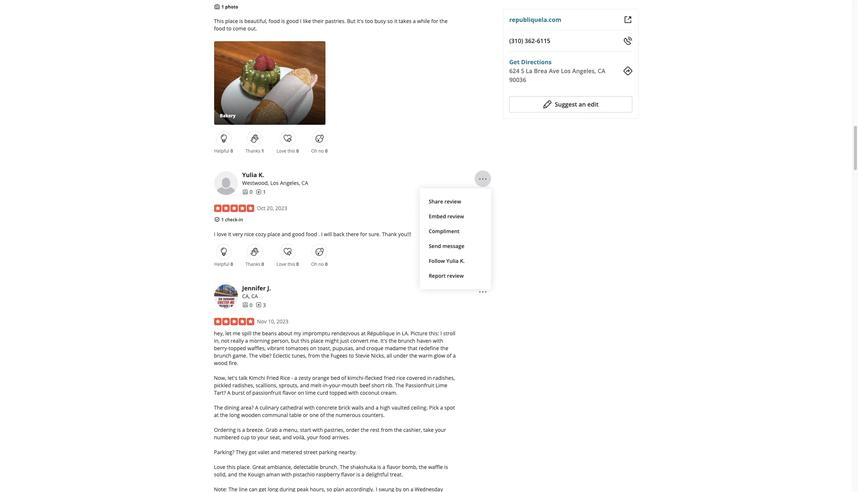 Task type: vqa. For each thing, say whether or not it's contained in the screenshot.
Review to the top
yes



Task type: locate. For each thing, give the bounding box(es) containing it.
los inside yulia k. westwood, los angeles, ca
[[271, 179, 279, 187]]

0 vertical spatial from
[[308, 352, 320, 359]]

flavor down sprouts,
[[283, 389, 297, 396]]

2 helpful 0 from the top
[[214, 261, 233, 267]]

0 horizontal spatial for
[[361, 231, 368, 238]]

with inside the dining area? a culinary cathedral with concrete brick walls and a high vaulted ceiling. pick a spot at the long wooden communal table or one of the numerous counters.
[[305, 404, 315, 411]]

thank
[[382, 231, 397, 238]]

1 horizontal spatial los
[[561, 67, 571, 75]]

and inside the ordering is a breeze. grab a menu, start with pastries, order the rest from the cashier, take your numbered cup to your seat, and voilà, your food arrives.
[[283, 434, 292, 441]]

breeze.
[[247, 426, 265, 433]]

like
[[303, 18, 311, 25]]

yulia down message
[[447, 257, 459, 265]]

rice
[[397, 374, 406, 381]]

friends element for yulia k.
[[242, 188, 253, 196]]

1 vertical spatial it
[[228, 231, 231, 238]]

and inside love this place. great ambiance, delectable brunch. the shakshuka is a flavor bomb, the waffle is solid, and the kouign aman with pistachio raspberry flavor is a delightful treat.
[[228, 471, 238, 478]]

start
[[300, 426, 311, 433]]

16 friends v2 image
[[242, 302, 248, 308]]

2 horizontal spatial ca
[[598, 67, 606, 75]]

1 horizontal spatial k.
[[460, 257, 465, 265]]

grab
[[266, 426, 278, 433]]

melt-
[[311, 382, 323, 389]]

brea
[[534, 67, 548, 75]]

0 vertical spatial love
[[277, 148, 287, 154]]

2 oh from the top
[[311, 261, 318, 267]]

0 horizontal spatial at
[[214, 411, 219, 419]]

waffles,
[[248, 345, 266, 352]]

1 for 1 check-in
[[222, 217, 224, 223]]

2 friends element from the top
[[242, 301, 253, 309]]

1 vertical spatial from
[[381, 426, 393, 433]]

from inside the ordering is a breeze. grab a menu, start with pastries, order the rest from the cashier, take your numbered cup to your seat, and voilà, your food arrives.
[[381, 426, 393, 433]]

1 vertical spatial oh
[[311, 261, 318, 267]]

1 vertical spatial oh no 0
[[311, 261, 328, 267]]

1 right the 16 camera v2 image
[[222, 4, 224, 10]]

review down follow yulia k. button
[[448, 272, 464, 279]]

this left place.
[[227, 463, 236, 471]]

reviews element for yulia
[[256, 188, 266, 196]]

0 horizontal spatial yulia
[[242, 171, 257, 179]]

a up wooden
[[255, 404, 259, 411]]

thanks left '(1 reaction)' element
[[246, 148, 261, 154]]

it right so
[[395, 18, 398, 25]]

2 thanks from the top
[[246, 261, 261, 267]]

ceiling.
[[411, 404, 428, 411]]

1 no from the top
[[319, 148, 324, 154]]

oh no 0 for thanks 0
[[311, 261, 328, 267]]

a inside now, let's talk kimchi fried rice - a zesty orange bed of kimchi-flecked fried rice covered in radishes, pickled radishes, scallions, sprouts, and melt-in-your-mouth beef short rib. the passionfruit lime tart? a burst of passionfruit flavor on lime curd topped with coconut cream.
[[295, 374, 298, 381]]

westwood,
[[242, 179, 269, 187]]

1 friends element from the top
[[242, 188, 253, 196]]

from right "rest"
[[381, 426, 393, 433]]

love this 0 right the thanks 0 in the bottom of the page
[[277, 261, 299, 267]]

2023 for j.
[[277, 318, 289, 325]]

with down this:
[[433, 337, 444, 344]]

with inside now, let's talk kimchi fried rice - a zesty orange bed of kimchi-flecked fried rice covered in radishes, pickled radishes, scallions, sprouts, and melt-in-your-mouth beef short rib. the passionfruit lime tart? a burst of passionfruit flavor on lime curd topped with coconut cream.
[[349, 389, 359, 396]]

los right westwood,
[[271, 179, 279, 187]]

this right '(1 reaction)' element
[[288, 148, 295, 154]]

24 external link v2 image
[[624, 15, 633, 24]]

fried
[[267, 374, 279, 381]]

1 helpful from the top
[[214, 148, 229, 154]]

0 vertical spatial thanks
[[246, 148, 261, 154]]

2 horizontal spatial place
[[311, 337, 324, 344]]

0 vertical spatial a
[[227, 389, 231, 396]]

0 vertical spatial flavor
[[283, 389, 297, 396]]

0 vertical spatial good
[[287, 18, 299, 25]]

it right love
[[228, 231, 231, 238]]

0 vertical spatial it
[[395, 18, 398, 25]]

menu
[[420, 188, 492, 289]]

flavor
[[283, 389, 297, 396], [387, 463, 401, 471], [341, 471, 355, 478]]

a right glow
[[453, 352, 456, 359]]

1 vertical spatial 2023
[[277, 318, 289, 325]]

k.
[[259, 171, 264, 179], [460, 257, 465, 265]]

2 vertical spatial flavor
[[341, 471, 355, 478]]

this right the thanks 0 in the bottom of the page
[[288, 261, 295, 267]]

0 horizontal spatial a
[[227, 389, 231, 396]]

reviews element containing 3
[[256, 301, 266, 309]]

1 vertical spatial helpful
[[214, 261, 229, 267]]

24 directions v2 image
[[624, 66, 633, 75]]

in left la.
[[396, 330, 401, 337]]

the inside the hey, let me spill the beans about my impromptu rendezvous at république in la. picture this: i stroll in, not really a morning person, but this place might just convert me. it's the brunch haven with berry-topped waffles, vibrant tomatoes on toast, pupusas, and croque madame that redefine the brunch game. the vibe? eclectic tunes, from the fugees to stevie nicks, all under the warm glow of a wood fire.
[[249, 352, 258, 359]]

los
[[561, 67, 571, 75], [271, 179, 279, 187]]

a down shakshuka
[[362, 471, 365, 478]]

your down breeze.
[[258, 434, 269, 441]]

of right one
[[320, 411, 325, 419]]

1 vertical spatial los
[[271, 179, 279, 187]]

cathedral
[[280, 404, 303, 411]]

in-
[[323, 382, 330, 389]]

1 vertical spatial k.
[[460, 257, 465, 265]]

1 vertical spatial helpful 0
[[214, 261, 233, 267]]

friends element down "ca,"
[[242, 301, 253, 309]]

0 vertical spatial review
[[445, 198, 462, 205]]

1 vertical spatial ca
[[302, 179, 308, 187]]

for
[[432, 18, 439, 25], [361, 231, 368, 238]]

good inside the this place is beautiful, food is good i like their pastries. but it's too busy so it takes a while for the food to come out.
[[287, 18, 299, 25]]

spill
[[242, 330, 252, 337]]

bed
[[331, 374, 340, 381]]

0 horizontal spatial los
[[271, 179, 279, 187]]

your right take
[[435, 426, 447, 433]]

1 vertical spatial flavor
[[387, 463, 401, 471]]

1 for 1
[[263, 188, 266, 195]]

this right but
[[301, 337, 310, 344]]

with down ambiance,
[[282, 471, 292, 478]]

1 thanks from the top
[[246, 148, 261, 154]]

with down "mouth"
[[349, 389, 359, 396]]

0 vertical spatial 5 star rating image
[[214, 205, 254, 212]]

reviews element
[[256, 188, 266, 196], [256, 301, 266, 309]]

2 oh no 0 from the top
[[311, 261, 328, 267]]

1 vertical spatial 16 review v2 image
[[256, 302, 262, 308]]

topped inside the hey, let me spill the beans about my impromptu rendezvous at république in la. picture this: i stroll in, not really a morning person, but this place might just convert me. it's the brunch haven with berry-topped waffles, vibrant tomatoes on toast, pupusas, and croque madame that redefine the brunch game. the vibe? eclectic tunes, from the fugees to stevie nicks, all under the warm glow of a wood fire.
[[229, 345, 246, 352]]

0 vertical spatial love this 0
[[277, 148, 299, 154]]

0 vertical spatial los
[[561, 67, 571, 75]]

1 horizontal spatial for
[[432, 18, 439, 25]]

i right .
[[321, 231, 323, 238]]

share review button
[[426, 194, 486, 209]]

reviews element down westwood,
[[256, 188, 266, 196]]

review inside "button"
[[448, 272, 464, 279]]

with right start at left bottom
[[313, 426, 323, 433]]

reviews element down "jennifer j. ca, ca"
[[256, 301, 266, 309]]

5 star rating image
[[214, 205, 254, 212], [214, 318, 254, 325]]

0 horizontal spatial on
[[298, 389, 304, 396]]

1 vertical spatial at
[[214, 411, 219, 419]]

of
[[447, 352, 452, 359], [342, 374, 347, 381], [246, 389, 251, 396], [320, 411, 325, 419]]

of right the burst
[[246, 389, 251, 396]]

1 vertical spatial radishes,
[[233, 382, 255, 389]]

2 horizontal spatial your
[[435, 426, 447, 433]]

0 vertical spatial k.
[[259, 171, 264, 179]]

0 vertical spatial ca
[[598, 67, 606, 75]]

from
[[308, 352, 320, 359], [381, 426, 393, 433]]

i left love
[[214, 231, 216, 238]]

photo of jennifer j. image
[[214, 284, 238, 308]]

menu image
[[479, 175, 488, 183], [479, 288, 488, 297]]

helpful 0
[[214, 148, 233, 154], [214, 261, 233, 267]]

at up ordering
[[214, 411, 219, 419]]

0 horizontal spatial it
[[228, 231, 231, 238]]

2 5 star rating image from the top
[[214, 318, 254, 325]]

1 inside reviews element
[[263, 188, 266, 195]]

culinary
[[260, 404, 279, 411]]

a down spill
[[245, 337, 248, 344]]

0 vertical spatial oh
[[311, 148, 318, 154]]

1 vertical spatial thanks
[[246, 261, 261, 267]]

cozy
[[256, 231, 266, 238]]

and up the counters.
[[365, 404, 375, 411]]

is right waffle
[[445, 463, 448, 471]]

menu image down report review "button"
[[479, 288, 488, 297]]

review down share review button
[[448, 213, 465, 220]]

love for thanks 0
[[277, 261, 287, 267]]

photo of yulia k. image
[[214, 171, 238, 195]]

rest
[[371, 426, 380, 433]]

2 vertical spatial ca
[[252, 293, 258, 300]]

1 menu image from the top
[[479, 175, 488, 183]]

on left lime
[[298, 389, 304, 396]]

0 horizontal spatial place
[[225, 18, 238, 25]]

0 vertical spatial for
[[432, 18, 439, 25]]

(0 reactions) element
[[231, 148, 233, 154], [296, 148, 299, 154], [325, 148, 328, 154], [231, 261, 233, 267], [262, 261, 264, 267], [296, 261, 299, 267], [325, 261, 328, 267]]

beautiful,
[[245, 18, 268, 25]]

angeles, up oct 20, 2023
[[280, 179, 301, 187]]

a right tart?
[[227, 389, 231, 396]]

the left long
[[220, 411, 228, 419]]

madame
[[385, 345, 407, 352]]

sure.
[[369, 231, 381, 238]]

24 pencil v2 image
[[543, 100, 552, 109]]

1 love this 0 from the top
[[277, 148, 299, 154]]

(1 reaction) element
[[262, 148, 264, 154]]

with inside the ordering is a breeze. grab a menu, start with pastries, order the rest from the cashier, take your numbered cup to your seat, and voilà, your food arrives.
[[313, 426, 323, 433]]

0 vertical spatial friends element
[[242, 188, 253, 196]]

place up come
[[225, 18, 238, 25]]

friends element down westwood,
[[242, 188, 253, 196]]

2 vertical spatial place
[[311, 337, 324, 344]]

2023 for k.
[[276, 205, 287, 212]]

and right solid,
[[228, 471, 238, 478]]

and inside the dining area? a culinary cathedral with concrete brick walls and a high vaulted ceiling. pick a spot at the long wooden communal table or one of the numerous counters.
[[365, 404, 375, 411]]

k. inside button
[[460, 257, 465, 265]]

0 horizontal spatial your
[[258, 434, 269, 441]]

street
[[304, 449, 318, 456]]

0 vertical spatial radishes,
[[434, 374, 455, 381]]

cup
[[241, 434, 250, 441]]

of right glow
[[447, 352, 452, 359]]

zesty
[[299, 374, 311, 381]]

yulia k. westwood, los angeles, ca
[[242, 171, 308, 187]]

brunch down the berry-
[[214, 352, 232, 359]]

1 5 star rating image from the top
[[214, 205, 254, 212]]

angeles, right ave
[[573, 67, 597, 75]]

love up solid,
[[214, 463, 226, 471]]

0 vertical spatial angeles,
[[573, 67, 597, 75]]

5 star rating image up me
[[214, 318, 254, 325]]

1 oh no 0 from the top
[[311, 148, 328, 154]]

with up or
[[305, 404, 315, 411]]

1 horizontal spatial it
[[395, 18, 398, 25]]

0 horizontal spatial in
[[239, 217, 243, 223]]

i
[[300, 18, 302, 25], [214, 231, 216, 238], [321, 231, 323, 238], [441, 330, 442, 337]]

is up cup at bottom
[[237, 426, 241, 433]]

2 reviews element from the top
[[256, 301, 266, 309]]

at up convert
[[361, 330, 366, 337]]

16 review v2 image left 3
[[256, 302, 262, 308]]

1 vertical spatial love this 0
[[277, 261, 299, 267]]

république
[[367, 330, 395, 337]]

1 horizontal spatial a
[[255, 404, 259, 411]]

1 oh from the top
[[311, 148, 318, 154]]

16 review v2 image
[[256, 189, 262, 195], [256, 302, 262, 308]]

and right valet
[[271, 449, 280, 456]]

1 16 review v2 image from the top
[[256, 189, 262, 195]]

0 vertical spatial reviews element
[[256, 188, 266, 196]]

los inside get directions 624 s la brea ave los angeles, ca 90036
[[561, 67, 571, 75]]

this inside the hey, let me spill the beans about my impromptu rendezvous at république in la. picture this: i stroll in, not really a morning person, but this place might just convert me. it's the brunch haven with berry-topped waffles, vibrant tomatoes on toast, pupusas, and croque madame that redefine the brunch game. the vibe? eclectic tunes, from the fugees to stevie nicks, all under the warm glow of a wood fire.
[[301, 337, 310, 344]]

the inside the this place is beautiful, food is good i like their pastries. but it's too busy so it takes a while for the food to come out.
[[440, 18, 448, 25]]

the up glow
[[441, 345, 449, 352]]

helpful up "photo of yulia k."
[[214, 148, 229, 154]]

it
[[395, 18, 398, 25], [228, 231, 231, 238]]

2 love this 0 from the top
[[277, 261, 299, 267]]

helpful 0 for thanks 1
[[214, 148, 233, 154]]

food down "pastries,"
[[320, 434, 331, 441]]

0 horizontal spatial ca
[[252, 293, 258, 300]]

take
[[424, 426, 434, 433]]

radishes, up lime
[[434, 374, 455, 381]]

0 vertical spatial on
[[310, 345, 317, 352]]

1 horizontal spatial brunch
[[398, 337, 416, 344]]

eclectic
[[273, 352, 291, 359]]

area?
[[241, 404, 254, 411]]

reviews element containing 1
[[256, 188, 266, 196]]

0 vertical spatial helpful 0
[[214, 148, 233, 154]]

90036
[[510, 76, 527, 84]]

for right while
[[432, 18, 439, 25]]

0 vertical spatial yulia
[[242, 171, 257, 179]]

2 no from the top
[[319, 261, 324, 267]]

1 vertical spatial yulia
[[447, 257, 459, 265]]

this inside love this place. great ambiance, delectable brunch. the shakshuka is a flavor bomb, the waffle is solid, and the kouign aman with pistachio raspberry flavor is a delightful treat.
[[227, 463, 236, 471]]

0 horizontal spatial angeles,
[[280, 179, 301, 187]]

1 horizontal spatial in
[[396, 330, 401, 337]]

oh no 0
[[311, 148, 328, 154], [311, 261, 328, 267]]

2 vertical spatial love
[[214, 463, 226, 471]]

yulia up westwood,
[[242, 171, 257, 179]]

is inside the ordering is a breeze. grab a menu, start with pastries, order the rest from the cashier, take your numbered cup to your seat, and voilà, your food arrives.
[[237, 426, 241, 433]]

2 helpful from the top
[[214, 261, 229, 267]]

good
[[287, 18, 299, 25], [292, 231, 305, 238]]

1 horizontal spatial yulia
[[447, 257, 459, 265]]

review for share review
[[445, 198, 462, 205]]

the down nearby.
[[340, 463, 349, 471]]

1 horizontal spatial angeles,
[[573, 67, 597, 75]]

just
[[341, 337, 349, 344]]

and
[[282, 231, 291, 238], [356, 345, 365, 352], [300, 382, 309, 389], [365, 404, 375, 411], [283, 434, 292, 441], [271, 449, 280, 456], [228, 471, 238, 478]]

1 vertical spatial no
[[319, 261, 324, 267]]

flavor up treat.
[[387, 463, 401, 471]]

cream.
[[381, 389, 398, 396]]

topped inside now, let's talk kimchi fried rice - a zesty orange bed of kimchi-flecked fried rice covered in radishes, pickled radishes, scallions, sprouts, and melt-in-your-mouth beef short rib. the passionfruit lime tart? a burst of passionfruit flavor on lime curd topped with coconut cream.
[[330, 389, 347, 396]]

republiquela.com
[[510, 16, 562, 24]]

and down menu,
[[283, 434, 292, 441]]

jennifer
[[242, 284, 266, 292]]

hey, let me spill the beans about my impromptu rendezvous at république in la. picture this: i stroll in, not really a morning person, but this place might just convert me. it's the brunch haven with berry-topped waffles, vibrant tomatoes on toast, pupusas, and croque madame that redefine the brunch game. the vibe? eclectic tunes, from the fugees to stevie nicks, all under the warm glow of a wood fire.
[[214, 330, 456, 366]]

helpful 0 down love
[[214, 261, 233, 267]]

the down waffles,
[[249, 352, 258, 359]]

flavor inside now, let's talk kimchi fried rice - a zesty orange bed of kimchi-flecked fried rice covered in radishes, pickled radishes, scallions, sprouts, and melt-in-your-mouth beef short rib. the passionfruit lime tart? a burst of passionfruit flavor on lime curd topped with coconut cream.
[[283, 389, 297, 396]]

on inside the hey, let me spill the beans about my impromptu rendezvous at république in la. picture this: i stroll in, not really a morning person, but this place might just convert me. it's the brunch haven with berry-topped waffles, vibrant tomatoes on toast, pupusas, and croque madame that redefine the brunch game. the vibe? eclectic tunes, from the fugees to stevie nicks, all under the warm glow of a wood fire.
[[310, 345, 317, 352]]

is left like
[[281, 18, 285, 25]]

the
[[249, 352, 258, 359], [395, 382, 404, 389], [214, 404, 223, 411], [340, 463, 349, 471]]

the left dining
[[214, 404, 223, 411]]

jennifer j. link
[[242, 284, 271, 292]]

with inside the hey, let me spill the beans about my impromptu rendezvous at république in la. picture this: i stroll in, not really a morning person, but this place might just convert me. it's the brunch haven with berry-topped waffles, vibrant tomatoes on toast, pupusas, and croque madame that redefine the brunch game. the vibe? eclectic tunes, from the fugees to stevie nicks, all under the warm glow of a wood fire.
[[433, 337, 444, 344]]

0 vertical spatial 2023
[[276, 205, 287, 212]]

review
[[445, 198, 462, 205], [448, 213, 465, 220], [448, 272, 464, 279]]

review for report review
[[448, 272, 464, 279]]

2 vertical spatial review
[[448, 272, 464, 279]]

5 star rating image for yulia k.
[[214, 205, 254, 212]]

the right while
[[440, 18, 448, 25]]

report review button
[[426, 269, 486, 283]]

1 horizontal spatial to
[[251, 434, 256, 441]]

short
[[372, 382, 385, 389]]

order
[[346, 426, 360, 433]]

ave
[[549, 67, 560, 75]]

this:
[[429, 330, 439, 337]]

topped
[[229, 345, 246, 352], [330, 389, 347, 396]]

friends element
[[242, 188, 253, 196], [242, 301, 253, 309]]

at inside the dining area? a culinary cathedral with concrete brick walls and a high vaulted ceiling. pick a spot at the long wooden communal table or one of the numerous counters.
[[214, 411, 219, 419]]

angeles, inside yulia k. westwood, los angeles, ca
[[280, 179, 301, 187]]

2 16 review v2 image from the top
[[256, 302, 262, 308]]

in up very
[[239, 217, 243, 223]]

a inside the this place is beautiful, food is good i like their pastries. but it's too busy so it takes a while for the food to come out.
[[413, 18, 416, 25]]

yulia inside button
[[447, 257, 459, 265]]

from inside the hey, let me spill the beans about my impromptu rendezvous at république in la. picture this: i stroll in, not really a morning person, but this place might just convert me. it's the brunch haven with berry-topped waffles, vibrant tomatoes on toast, pupusas, and croque madame that redefine the brunch game. the vibe? eclectic tunes, from the fugees to stevie nicks, all under the warm glow of a wood fire.
[[308, 352, 320, 359]]

1 vertical spatial in
[[396, 330, 401, 337]]

2 horizontal spatial to
[[349, 352, 354, 359]]

1 vertical spatial friends element
[[242, 301, 253, 309]]

good left .
[[292, 231, 305, 238]]

review up embed review button
[[445, 198, 462, 205]]

topped down really
[[229, 345, 246, 352]]

24 phone v2 image
[[624, 36, 633, 45]]

thanks for thanks 1
[[246, 148, 261, 154]]

1 horizontal spatial at
[[361, 330, 366, 337]]

to down breeze.
[[251, 434, 256, 441]]

k. down the send message button
[[460, 257, 465, 265]]

0 vertical spatial topped
[[229, 345, 246, 352]]

orange
[[313, 374, 330, 381]]

1 check-in
[[222, 217, 243, 223]]

1 vertical spatial a
[[255, 404, 259, 411]]

this place is beautiful, food is good i like their pastries. but it's too busy so it takes a while for the food to come out.
[[214, 18, 448, 32]]

2023
[[276, 205, 287, 212], [277, 318, 289, 325]]

topped down your-
[[330, 389, 347, 396]]

good left like
[[287, 18, 299, 25]]

voilà,
[[293, 434, 306, 441]]

2 vertical spatial in
[[428, 374, 432, 381]]

2 horizontal spatial in
[[428, 374, 432, 381]]

no
[[319, 148, 324, 154], [319, 261, 324, 267]]

1 horizontal spatial ca
[[302, 179, 308, 187]]

helpful for thanks 1
[[214, 148, 229, 154]]

s
[[521, 67, 525, 75]]

a up cup at bottom
[[242, 426, 245, 433]]

1 horizontal spatial from
[[381, 426, 393, 433]]

10,
[[268, 318, 276, 325]]

for left sure.
[[361, 231, 368, 238]]

0 horizontal spatial k.
[[259, 171, 264, 179]]

0 horizontal spatial to
[[227, 25, 232, 32]]

delightful
[[366, 471, 389, 478]]

rendezvous
[[332, 330, 360, 337]]

1 vertical spatial review
[[448, 213, 465, 220]]

it inside the this place is beautiful, food is good i like their pastries. but it's too busy so it takes a while for the food to come out.
[[395, 18, 398, 25]]

2023 right 20,
[[276, 205, 287, 212]]

1 helpful 0 from the top
[[214, 148, 233, 154]]

out.
[[248, 25, 257, 32]]

your-
[[330, 382, 342, 389]]

1 vertical spatial brunch
[[214, 352, 232, 359]]

0 vertical spatial oh no 0
[[311, 148, 328, 154]]

love right '(1 reaction)' element
[[277, 148, 287, 154]]

might
[[325, 337, 339, 344]]

0 vertical spatial menu image
[[479, 175, 488, 183]]

on left toast,
[[310, 345, 317, 352]]

a inside the dining area? a culinary cathedral with concrete brick walls and a high vaulted ceiling. pick a spot at the long wooden communal table or one of the numerous counters.
[[255, 404, 259, 411]]

1 horizontal spatial topped
[[330, 389, 347, 396]]

to
[[227, 25, 232, 32], [349, 352, 354, 359], [251, 434, 256, 441]]

2023 right 10,
[[277, 318, 289, 325]]

and inside the hey, let me spill the beans about my impromptu rendezvous at république in la. picture this: i stroll in, not really a morning person, but this place might just convert me. it's the brunch haven with berry-topped waffles, vibrant tomatoes on toast, pupusas, and croque madame that redefine the brunch game. the vibe? eclectic tunes, from the fugees to stevie nicks, all under the warm glow of a wood fire.
[[356, 345, 365, 352]]

0 vertical spatial place
[[225, 18, 238, 25]]

beef
[[360, 382, 371, 389]]

from down toast,
[[308, 352, 320, 359]]

edit
[[588, 100, 599, 108]]

covered
[[407, 374, 426, 381]]

and down convert
[[356, 345, 365, 352]]

yulia k. link
[[242, 171, 264, 179]]

helpful 0 left thanks 1
[[214, 148, 233, 154]]

on inside now, let's talk kimchi fried rice - a zesty orange bed of kimchi-flecked fried rice covered in radishes, pickled radishes, scallions, sprouts, and melt-in-your-mouth beef short rib. the passionfruit lime tart? a burst of passionfruit flavor on lime curd topped with coconut cream.
[[298, 389, 304, 396]]

0 horizontal spatial flavor
[[283, 389, 297, 396]]

5 star rating image for jennifer j.
[[214, 318, 254, 325]]

helpful down love
[[214, 261, 229, 267]]

glow
[[434, 352, 446, 359]]

1 vertical spatial menu image
[[479, 288, 488, 297]]

food
[[269, 18, 280, 25], [214, 25, 225, 32], [306, 231, 317, 238], [320, 434, 331, 441]]

0 vertical spatial 16 review v2 image
[[256, 189, 262, 195]]

1 reviews element from the top
[[256, 188, 266, 196]]

1 vertical spatial angeles,
[[280, 179, 301, 187]]

in inside the hey, let me spill the beans about my impromptu rendezvous at république in la. picture this: i stroll in, not really a morning person, but this place might just convert me. it's the brunch haven with berry-topped waffles, vibrant tomatoes on toast, pupusas, and croque madame that redefine the brunch game. the vibe? eclectic tunes, from the fugees to stevie nicks, all under the warm glow of a wood fire.
[[396, 330, 401, 337]]

morning
[[250, 337, 270, 344]]

to down pupusas,
[[349, 352, 354, 359]]

aman
[[266, 471, 280, 478]]

message
[[443, 243, 465, 250]]

the down toast,
[[322, 352, 330, 359]]

to inside the ordering is a breeze. grab a menu, start with pastries, order the rest from the cashier, take your numbered cup to your seat, and voilà, your food arrives.
[[251, 434, 256, 441]]

in inside now, let's talk kimchi fried rice - a zesty orange bed of kimchi-flecked fried rice covered in radishes, pickled radishes, scallions, sprouts, and melt-in-your-mouth beef short rib. the passionfruit lime tart? a burst of passionfruit flavor on lime curd topped with coconut cream.
[[428, 374, 432, 381]]

radishes,
[[434, 374, 455, 381], [233, 382, 255, 389]]

a right grab
[[279, 426, 282, 433]]

coconut
[[360, 389, 380, 396]]

helpful for thanks 0
[[214, 261, 229, 267]]

love right the thanks 0 in the bottom of the page
[[277, 261, 287, 267]]

of inside the hey, let me spill the beans about my impromptu rendezvous at république in la. picture this: i stroll in, not really a morning person, but this place might just convert me. it's the brunch haven with berry-topped waffles, vibrant tomatoes on toast, pupusas, and croque madame that redefine the brunch game. the vibe? eclectic tunes, from the fugees to stevie nicks, all under the warm glow of a wood fire.
[[447, 352, 452, 359]]



Task type: describe. For each thing, give the bounding box(es) containing it.
oct
[[257, 205, 266, 212]]

16 review v2 image for yulia
[[256, 189, 262, 195]]

place inside the this place is beautiful, food is good i like their pastries. but it's too busy so it takes a while for the food to come out.
[[225, 18, 238, 25]]

love this 0 for 0
[[277, 261, 299, 267]]

friends element for jennifer j.
[[242, 301, 253, 309]]

a up the 'delightful'
[[383, 463, 386, 471]]

to inside the this place is beautiful, food is good i like their pastries. but it's too busy so it takes a while for the food to come out.
[[227, 25, 232, 32]]

while
[[418, 18, 430, 25]]

with inside love this place. great ambiance, delectable brunch. the shakshuka is a flavor bomb, the waffle is solid, and the kouign aman with pistachio raspberry flavor is a delightful treat.
[[282, 471, 292, 478]]

love inside love this place. great ambiance, delectable brunch. the shakshuka is a flavor bomb, the waffle is solid, and the kouign aman with pistachio raspberry flavor is a delightful treat.
[[214, 463, 226, 471]]

16 check in v2 image
[[214, 217, 220, 223]]

vibrant
[[267, 345, 285, 352]]

let
[[226, 330, 232, 337]]

valet
[[258, 449, 270, 456]]

oh for 0
[[311, 261, 318, 267]]

review for embed review
[[448, 213, 465, 220]]

that
[[408, 345, 418, 352]]

suggest
[[555, 100, 578, 108]]

hey,
[[214, 330, 224, 337]]

ordering is a breeze. grab a menu, start with pastries, order the rest from the cashier, take your numbered cup to your seat, and voilà, your food arrives.
[[214, 426, 447, 441]]

oh no 0 for thanks 1
[[311, 148, 328, 154]]

reviews element for jennifer
[[256, 301, 266, 309]]

and inside now, let's talk kimchi fried rice - a zesty orange bed of kimchi-flecked fried rice covered in radishes, pickled radishes, scallions, sprouts, and melt-in-your-mouth beef short rib. the passionfruit lime tart? a burst of passionfruit flavor on lime curd topped with coconut cream.
[[300, 382, 309, 389]]

about
[[278, 330, 293, 337]]

toast,
[[318, 345, 332, 352]]

berry-
[[214, 345, 229, 352]]

food inside the ordering is a breeze. grab a menu, start with pastries, order the rest from the cashier, take your numbered cup to your seat, and voilà, your food arrives.
[[320, 434, 331, 441]]

seat,
[[270, 434, 281, 441]]

16 camera v2 image
[[214, 4, 220, 9]]

is up the 'delightful'
[[378, 463, 382, 471]]

ca inside yulia k. westwood, los angeles, ca
[[302, 179, 308, 187]]

but
[[347, 18, 356, 25]]

0 horizontal spatial radishes,
[[233, 382, 255, 389]]

pastries.
[[325, 18, 346, 25]]

1 horizontal spatial flavor
[[341, 471, 355, 478]]

1 photo link
[[222, 4, 239, 10]]

oh for 1
[[311, 148, 318, 154]]

2 menu image from the top
[[479, 288, 488, 297]]

at inside the hey, let me spill the beans about my impromptu rendezvous at république in la. picture this: i stroll in, not really a morning person, but this place might just convert me. it's the brunch haven with berry-topped waffles, vibrant tomatoes on toast, pupusas, and croque madame that redefine the brunch game. the vibe? eclectic tunes, from the fugees to stevie nicks, all under the warm glow of a wood fire.
[[361, 330, 366, 337]]

the inside love this place. great ambiance, delectable brunch. the shakshuka is a flavor bomb, the waffle is solid, and the kouign aman with pistachio raspberry flavor is a delightful treat.
[[340, 463, 349, 471]]

16 review v2 image for jennifer
[[256, 302, 262, 308]]

report
[[429, 272, 446, 279]]

the down concrete
[[327, 411, 335, 419]]

the up the 'madame'
[[389, 337, 397, 344]]

food down the this at the left
[[214, 25, 225, 32]]

all
[[387, 352, 392, 359]]

love
[[217, 231, 227, 238]]

there
[[346, 231, 359, 238]]

or
[[303, 411, 308, 419]]

mouth
[[342, 382, 359, 389]]

16 friends v2 image
[[242, 189, 248, 195]]

counters.
[[362, 411, 385, 419]]

is up come
[[240, 18, 243, 25]]

fried
[[384, 374, 395, 381]]

ca inside "jennifer j. ca, ca"
[[252, 293, 258, 300]]

food right beautiful,
[[269, 18, 280, 25]]

ordering
[[214, 426, 236, 433]]

it's
[[381, 337, 388, 344]]

angeles, inside get directions 624 s la brea ave los angeles, ca 90036
[[573, 67, 597, 75]]

back
[[334, 231, 345, 238]]

redefine
[[419, 345, 439, 352]]

i inside the this place is beautiful, food is good i like their pastries. but it's too busy so it takes a while for the food to come out.
[[300, 18, 302, 25]]

this
[[214, 18, 224, 25]]

get directions 624 s la brea ave los angeles, ca 90036
[[510, 58, 606, 84]]

thanks for thanks 0
[[246, 261, 261, 267]]

1 horizontal spatial radishes,
[[434, 374, 455, 381]]

burst
[[232, 389, 245, 396]]

oct 20, 2023
[[257, 205, 287, 212]]

under
[[394, 352, 408, 359]]

i inside the hey, let me spill the beans about my impromptu rendezvous at république in la. picture this: i stroll in, not really a morning person, but this place might just convert me. it's the brunch haven with berry-topped waffles, vibrant tomatoes on toast, pupusas, and croque madame that redefine the brunch game. the vibe? eclectic tunes, from the fugees to stevie nicks, all under the warm glow of a wood fire.
[[441, 330, 442, 337]]

the down the that
[[410, 352, 418, 359]]

curd
[[317, 389, 328, 396]]

helpful 0 for thanks 0
[[214, 261, 233, 267]]

picture
[[411, 330, 428, 337]]

love this 0 for 1
[[277, 148, 299, 154]]

1 up yulia k. link
[[262, 148, 264, 154]]

concrete
[[316, 404, 337, 411]]

me.
[[370, 337, 379, 344]]

but
[[291, 337, 299, 344]]

game.
[[233, 352, 248, 359]]

a right pick
[[441, 404, 443, 411]]

long
[[230, 411, 240, 419]]

no for thanks 1
[[319, 148, 324, 154]]

for inside the this place is beautiful, food is good i like their pastries. but it's too busy so it takes a while for the food to come out.
[[432, 18, 439, 25]]

love for thanks 1
[[277, 148, 287, 154]]

of right bed
[[342, 374, 347, 381]]

stroll
[[444, 330, 456, 337]]

walls
[[352, 404, 364, 411]]

jennifer j. ca, ca
[[242, 284, 271, 300]]

high
[[380, 404, 391, 411]]

is down shakshuka
[[357, 471, 360, 478]]

follow yulia k.
[[429, 257, 465, 265]]

j.
[[268, 284, 271, 292]]

thanks 1
[[246, 148, 264, 154]]

one
[[310, 411, 319, 419]]

1 photo
[[222, 4, 239, 10]]

the inside the dining area? a culinary cathedral with concrete brick walls and a high vaulted ceiling. pick a spot at the long wooden communal table or one of the numerous counters.
[[214, 404, 223, 411]]

1 for 1 photo
[[222, 4, 224, 10]]

beans
[[262, 330, 277, 337]]

brick
[[339, 404, 351, 411]]

tart?
[[214, 389, 226, 396]]

a left the high
[[376, 404, 379, 411]]

embed review button
[[426, 209, 486, 224]]

food left .
[[306, 231, 317, 238]]

1 vertical spatial good
[[292, 231, 305, 238]]

i love it very nice cozy place and good food . i will back there for sure.  thank you!!!
[[214, 231, 412, 238]]

of inside the dining area? a culinary cathedral with concrete brick walls and a high vaulted ceiling. pick a spot at the long wooden communal table or one of the numerous counters.
[[320, 411, 325, 419]]

the left cashier,
[[394, 426, 402, 433]]

a inside now, let's talk kimchi fried rice - a zesty orange bed of kimchi-flecked fried rice covered in radishes, pickled radishes, scallions, sprouts, and melt-in-your-mouth beef short rib. the passionfruit lime tart? a burst of passionfruit flavor on lime curd topped with coconut cream.
[[227, 389, 231, 396]]

ca inside get directions 624 s la brea ave los angeles, ca 90036
[[598, 67, 606, 75]]

2 horizontal spatial flavor
[[387, 463, 401, 471]]

flecked
[[365, 374, 383, 381]]

person,
[[272, 337, 290, 344]]

fugees
[[331, 352, 348, 359]]

0 vertical spatial brunch
[[398, 337, 416, 344]]

compliment
[[429, 228, 460, 235]]

nearby.
[[339, 449, 357, 456]]

raspberry
[[316, 471, 340, 478]]

k. inside yulia k. westwood, los angeles, ca
[[259, 171, 264, 179]]

share review
[[429, 198, 462, 205]]

the inside now, let's talk kimchi fried rice - a zesty orange bed of kimchi-flecked fried rice covered in radishes, pickled radishes, scallions, sprouts, and melt-in-your-mouth beef short rib. the passionfruit lime tart? a burst of passionfruit flavor on lime curd topped with coconut cream.
[[395, 382, 404, 389]]

kimchi-
[[348, 374, 365, 381]]

takes
[[399, 18, 412, 25]]

the left waffle
[[419, 463, 427, 471]]

stevie
[[356, 352, 370, 359]]

pick
[[430, 404, 439, 411]]

directions
[[522, 58, 552, 66]]

love this place. great ambiance, delectable brunch. the shakshuka is a flavor bomb, the waffle is solid, and the kouign aman with pistachio raspberry flavor is a delightful treat.
[[214, 463, 448, 478]]

and right cozy
[[282, 231, 291, 238]]

the up morning
[[253, 330, 261, 337]]

send message button
[[426, 239, 486, 254]]

1 horizontal spatial place
[[268, 231, 280, 238]]

1 horizontal spatial your
[[307, 434, 318, 441]]

the dining area? a culinary cathedral with concrete brick walls and a high vaulted ceiling. pick a spot at the long wooden communal table or one of the numerous counters.
[[214, 404, 455, 419]]

pickled
[[214, 382, 231, 389]]

(310)
[[510, 37, 524, 45]]

brunch.
[[320, 463, 339, 471]]

photo
[[225, 4, 239, 10]]

now, let's talk kimchi fried rice - a zesty orange bed of kimchi-flecked fried rice covered in radishes, pickled radishes, scallions, sprouts, and melt-in-your-mouth beef short rib. the passionfruit lime tart? a burst of passionfruit flavor on lime curd topped with coconut cream.
[[214, 374, 455, 396]]

the down place.
[[239, 471, 247, 478]]

arrives.
[[332, 434, 350, 441]]

thanks 0
[[246, 261, 264, 267]]

1 vertical spatial for
[[361, 231, 368, 238]]

.
[[319, 231, 320, 238]]

0 vertical spatial in
[[239, 217, 243, 223]]

place inside the hey, let me spill the beans about my impromptu rendezvous at république in la. picture this: i stroll in, not really a morning person, but this place might just convert me. it's the brunch haven with berry-topped waffles, vibrant tomatoes on toast, pupusas, and croque madame that redefine the brunch game. the vibe? eclectic tunes, from the fugees to stevie nicks, all under the warm glow of a wood fire.
[[311, 337, 324, 344]]

ambiance,
[[267, 463, 292, 471]]

communal
[[262, 411, 288, 419]]

numbered
[[214, 434, 240, 441]]

no for thanks 0
[[319, 261, 324, 267]]

their
[[313, 18, 324, 25]]

to inside the hey, let me spill the beans about my impromptu rendezvous at république in la. picture this: i stroll in, not really a morning person, but this place might just convert me. it's the brunch haven with berry-topped waffles, vibrant tomatoes on toast, pupusas, and croque madame that redefine the brunch game. the vibe? eclectic tunes, from the fugees to stevie nicks, all under the warm glow of a wood fire.
[[349, 352, 354, 359]]

0 horizontal spatial brunch
[[214, 352, 232, 359]]

wooden
[[241, 411, 261, 419]]

menu containing share review
[[420, 188, 492, 289]]

yulia inside yulia k. westwood, los angeles, ca
[[242, 171, 257, 179]]

my
[[294, 330, 301, 337]]

the left "rest"
[[361, 426, 369, 433]]



